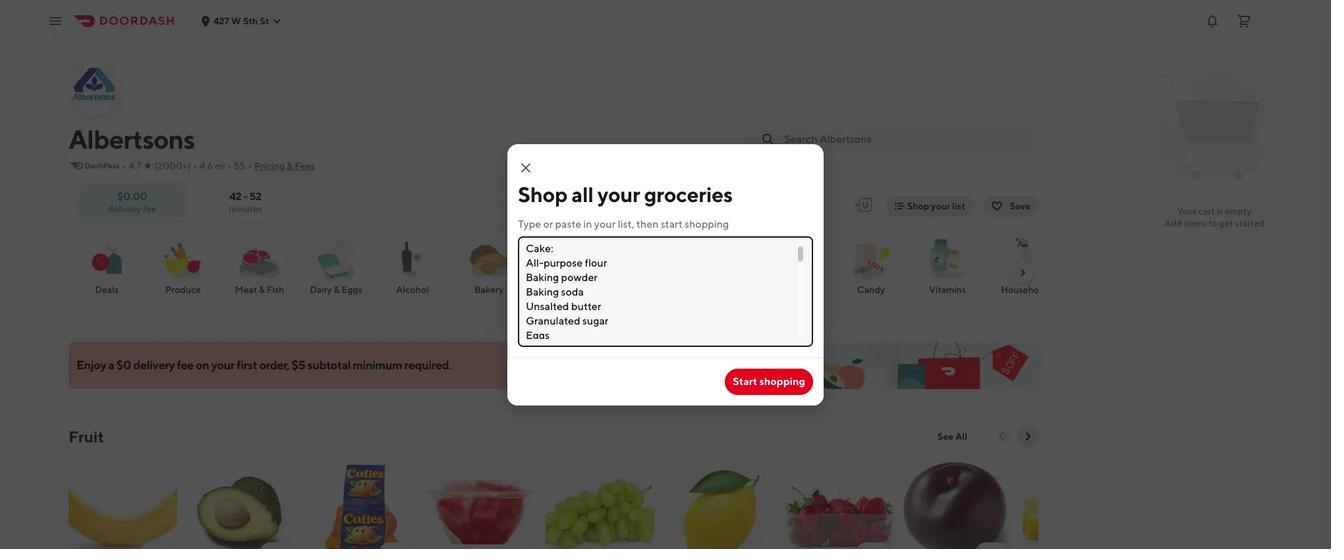 Task type: vqa. For each thing, say whether or not it's contained in the screenshot.
Bakery image at the left of page
yes



Task type: describe. For each thing, give the bounding box(es) containing it.
is
[[1217, 206, 1223, 217]]

$0
[[116, 359, 131, 372]]

427
[[214, 15, 229, 26]]

albertsons image
[[70, 65, 120, 115]]

vitamins link
[[915, 236, 981, 297]]

empty retail cart image
[[1153, 66, 1277, 190]]

start
[[733, 375, 758, 388]]

your
[[1178, 206, 1197, 217]]

shop your list button
[[886, 196, 974, 217]]

deals link
[[74, 236, 140, 297]]

dairy
[[310, 285, 332, 295]]

deals
[[95, 285, 119, 295]]

next button of carousel image
[[1022, 430, 1035, 444]]

(2000+)
[[155, 161, 191, 171]]

0 horizontal spatial shopping
[[685, 218, 729, 230]]

• 4.6 mi • $$ • pricing & fees
[[193, 161, 315, 171]]

frozen image
[[618, 236, 666, 283]]

pantry
[[552, 285, 579, 295]]

type or paste in your list, then start shopping
[[518, 218, 729, 230]]

pantry image
[[542, 236, 589, 283]]

add
[[1165, 218, 1183, 229]]

shop all your groceries dialog
[[508, 144, 824, 406]]

shop your list
[[907, 201, 966, 212]]

enjoy a $0 delivery fee on your first order, $5 subtotal minimum required.
[[76, 359, 452, 372]]

$5
[[292, 359, 305, 372]]

$0.00
[[117, 190, 147, 203]]

42 - 52 minutes
[[229, 190, 262, 214]]

shop for shop your list
[[907, 201, 930, 212]]

produce link
[[150, 236, 216, 297]]

hass avocado image
[[188, 458, 297, 550]]

all
[[956, 432, 968, 442]]

albertsons
[[69, 124, 195, 155]]

candy image
[[848, 236, 895, 283]]

close shop all your groceries image
[[518, 160, 534, 176]]

fruit link
[[69, 427, 104, 448]]

see all link
[[930, 427, 976, 448]]

427 w 5th st
[[214, 15, 269, 26]]

logo image
[[855, 194, 876, 216]]

fees
[[295, 161, 315, 171]]

4.6
[[200, 161, 213, 171]]

your right in
[[595, 218, 616, 230]]

enjoy
[[76, 359, 106, 372]]

pricing & fees button
[[254, 156, 315, 177]]

vitamins image
[[924, 236, 972, 283]]

1 horizontal spatial fee
[[177, 359, 194, 372]]

w
[[231, 15, 241, 26]]

5th
[[243, 15, 258, 26]]

start
[[661, 218, 683, 230]]

deals image
[[83, 236, 131, 283]]

type
[[518, 218, 541, 230]]

dairy & eggs image
[[312, 236, 360, 283]]

items
[[1185, 218, 1207, 229]]

first
[[237, 359, 257, 372]]

mi
[[215, 161, 225, 171]]

52
[[249, 190, 262, 203]]

meat & fish image
[[236, 236, 283, 283]]

2 • from the left
[[193, 161, 197, 171]]

your cart is empty add items to get started
[[1165, 206, 1265, 229]]

see
[[938, 432, 954, 442]]

cuties seedless california mandarins (2 lb) image
[[307, 458, 416, 550]]

bakery link
[[456, 236, 522, 297]]

st
[[260, 15, 269, 26]]

427 w 5th st button
[[200, 15, 282, 26]]

4.7
[[129, 161, 141, 171]]

paste
[[555, 218, 582, 230]]

notification bell image
[[1205, 13, 1221, 29]]

4 • from the left
[[248, 161, 252, 171]]

vitamins
[[930, 285, 966, 295]]

household link
[[991, 236, 1057, 297]]

meat & fish
[[235, 285, 284, 295]]

all
[[572, 182, 594, 207]]

snacks
[[780, 285, 810, 295]]



Task type: locate. For each thing, give the bounding box(es) containing it.
shopping
[[685, 218, 729, 230], [760, 375, 806, 388]]

shop left list
[[907, 201, 930, 212]]

1 horizontal spatial &
[[287, 161, 293, 171]]

drinks image
[[695, 236, 742, 283]]

dairy & eggs
[[310, 285, 362, 295]]

bakery
[[475, 285, 504, 295]]

cart
[[1199, 206, 1215, 217]]

1 • from the left
[[122, 161, 126, 171]]

start shopping
[[733, 375, 806, 388]]

household
[[1002, 285, 1047, 295]]

produce image
[[160, 236, 207, 283]]

alcohol image
[[389, 236, 436, 283]]

3 • from the left
[[228, 161, 232, 171]]

shop for shop all your groceries
[[518, 182, 568, 207]]

shop inside dialog
[[518, 182, 568, 207]]

pricing
[[254, 161, 285, 171]]

meat & fish link
[[227, 236, 293, 297]]

a
[[108, 359, 114, 372]]

your
[[598, 182, 640, 207], [932, 201, 951, 212], [595, 218, 616, 230], [211, 359, 235, 372]]

black plum (each) image
[[904, 458, 1013, 550]]

household image
[[1001, 236, 1048, 283]]

open menu image
[[47, 13, 63, 29]]

& inside the "meat & fish" link
[[259, 285, 265, 295]]

1 vertical spatial fee
[[177, 359, 194, 372]]

alcohol
[[396, 285, 429, 295]]

fee down $0.00
[[143, 203, 156, 214]]

groceries
[[644, 182, 733, 207]]

-
[[243, 190, 248, 203]]

shop inside button
[[907, 201, 930, 212]]

0 items, open order cart image
[[1237, 13, 1253, 29]]

• right mi
[[228, 161, 232, 171]]

•
[[122, 161, 126, 171], [193, 161, 197, 171], [228, 161, 232, 171], [248, 161, 252, 171]]

fruit
[[69, 428, 104, 446]]

strawberries (pack) image
[[784, 458, 893, 550]]

& for dairy & eggs
[[334, 285, 340, 295]]

your right the on
[[211, 359, 235, 372]]

• left 4.6
[[193, 161, 197, 171]]

shopping right start
[[760, 375, 806, 388]]

minimum
[[353, 359, 402, 372]]

Add your items text field
[[526, 244, 806, 339]]

dashpass
[[84, 161, 120, 171]]

& left eggs
[[334, 285, 340, 295]]

candy link
[[839, 236, 904, 297]]

to
[[1209, 218, 1218, 229]]

shop all your groceries
[[518, 182, 733, 207]]

in
[[584, 218, 592, 230]]

0 vertical spatial delivery
[[108, 203, 141, 214]]

1 horizontal spatial shop
[[907, 201, 930, 212]]

eggs
[[342, 285, 362, 295]]

started
[[1235, 218, 1265, 229]]

• right $$
[[248, 161, 252, 171]]

alcohol link
[[380, 236, 446, 297]]

0 vertical spatial shopping
[[685, 218, 729, 230]]

meat
[[235, 285, 257, 295]]

$0.00 delivery fee
[[108, 190, 156, 214]]

fee inside $0.00 delivery fee
[[143, 203, 156, 214]]

your inside shop your list button
[[932, 201, 951, 212]]

fee left the on
[[177, 359, 194, 372]]

dairy & eggs link
[[303, 236, 369, 297]]

shop up or
[[518, 182, 568, 207]]

$$
[[234, 161, 245, 171]]

snacks image
[[771, 236, 819, 283]]

0 horizontal spatial fee
[[143, 203, 156, 214]]

shopping inside button
[[760, 375, 806, 388]]

1 horizontal spatial shopping
[[760, 375, 806, 388]]

2 horizontal spatial &
[[334, 285, 340, 295]]

then
[[637, 218, 659, 230]]

Search Albertsons search field
[[785, 133, 1026, 147]]

pantry link
[[533, 236, 599, 297]]

&
[[287, 161, 293, 171], [259, 285, 265, 295], [334, 285, 340, 295]]

previous button of carousel image
[[995, 430, 1009, 444]]

required.
[[404, 359, 452, 372]]

0 horizontal spatial &
[[259, 285, 265, 295]]

watermelon cup (12 oz) image
[[427, 458, 535, 550]]

1 vertical spatial shopping
[[760, 375, 806, 388]]

or
[[543, 218, 553, 230]]

fee
[[143, 203, 156, 214], [177, 359, 194, 372]]

next image
[[1018, 268, 1028, 278]]

see all
[[938, 432, 968, 442]]

list
[[953, 201, 966, 212]]

cotton candy grapes (bunch) image
[[546, 458, 655, 550]]

42
[[230, 190, 242, 203]]

delivery
[[108, 203, 141, 214], [133, 359, 175, 372]]

banana (each) image
[[69, 458, 177, 550]]

start shopping button
[[725, 369, 813, 395]]

fish
[[267, 285, 284, 295]]

1 vertical spatial delivery
[[133, 359, 175, 372]]

delivery down $0.00
[[108, 203, 141, 214]]

& left fees
[[287, 161, 293, 171]]

& for meat & fish
[[259, 285, 265, 295]]

• left 4.7
[[122, 161, 126, 171]]

your up the type or paste in your list, then start shopping at the top of page
[[598, 182, 640, 207]]

save button
[[984, 196, 1039, 217]]

order,
[[259, 359, 290, 372]]

minutes
[[229, 203, 262, 214]]

empty
[[1225, 206, 1252, 217]]

candy
[[858, 285, 885, 295]]

produce
[[165, 285, 201, 295]]

your left list
[[932, 201, 951, 212]]

& left fish
[[259, 285, 265, 295]]

subtotal
[[308, 359, 351, 372]]

0 horizontal spatial shop
[[518, 182, 568, 207]]

delivery inside $0.00 delivery fee
[[108, 203, 141, 214]]

snacks link
[[762, 236, 828, 297]]

shopping down groceries
[[685, 218, 729, 230]]

save
[[1010, 201, 1031, 212]]

& inside dairy & eggs link
[[334, 285, 340, 295]]

on
[[196, 359, 209, 372]]

0 vertical spatial fee
[[143, 203, 156, 214]]

bakery image
[[465, 236, 513, 283]]

list,
[[618, 218, 634, 230]]

large lemon image
[[665, 458, 774, 550]]

get
[[1220, 218, 1234, 229]]

delivery right $0
[[133, 359, 175, 372]]



